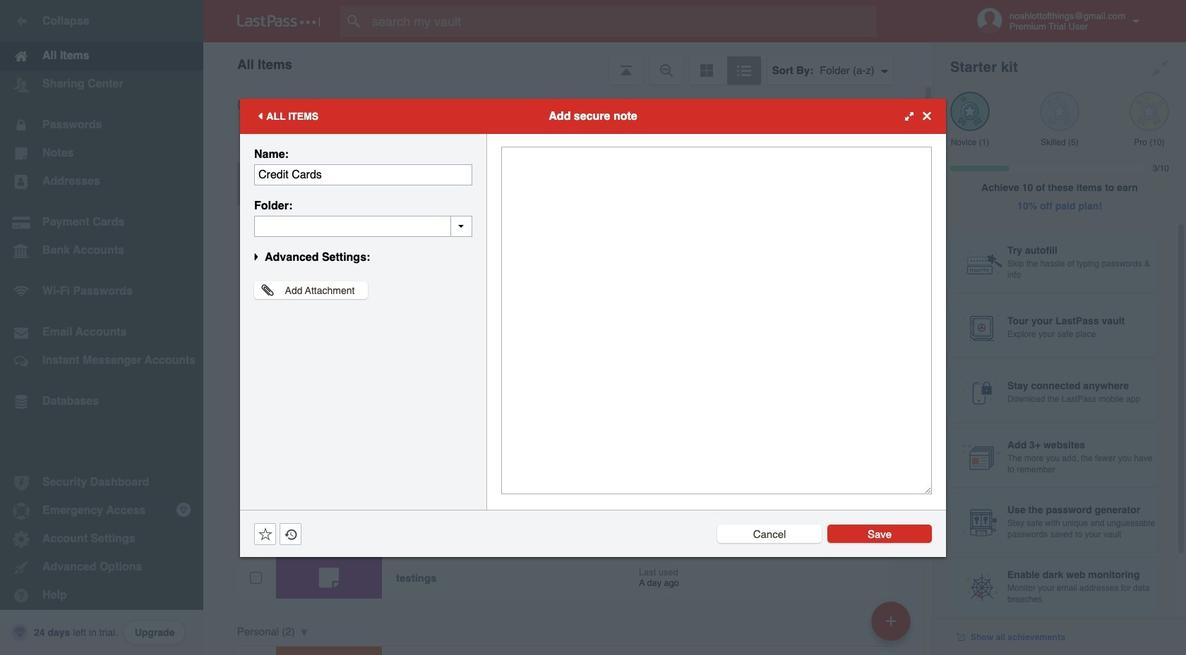Task type: locate. For each thing, give the bounding box(es) containing it.
main navigation navigation
[[0, 0, 203, 656]]

dialog
[[240, 98, 946, 557]]

None text field
[[501, 146, 932, 495], [254, 164, 472, 185], [501, 146, 932, 495], [254, 164, 472, 185]]

None text field
[[254, 216, 472, 237]]

lastpass image
[[237, 15, 321, 28]]

new item navigation
[[866, 598, 919, 656]]

vault options navigation
[[203, 42, 933, 85]]



Task type: describe. For each thing, give the bounding box(es) containing it.
search my vault text field
[[340, 6, 904, 37]]

new item image
[[886, 617, 896, 627]]

Search search field
[[340, 6, 904, 37]]



